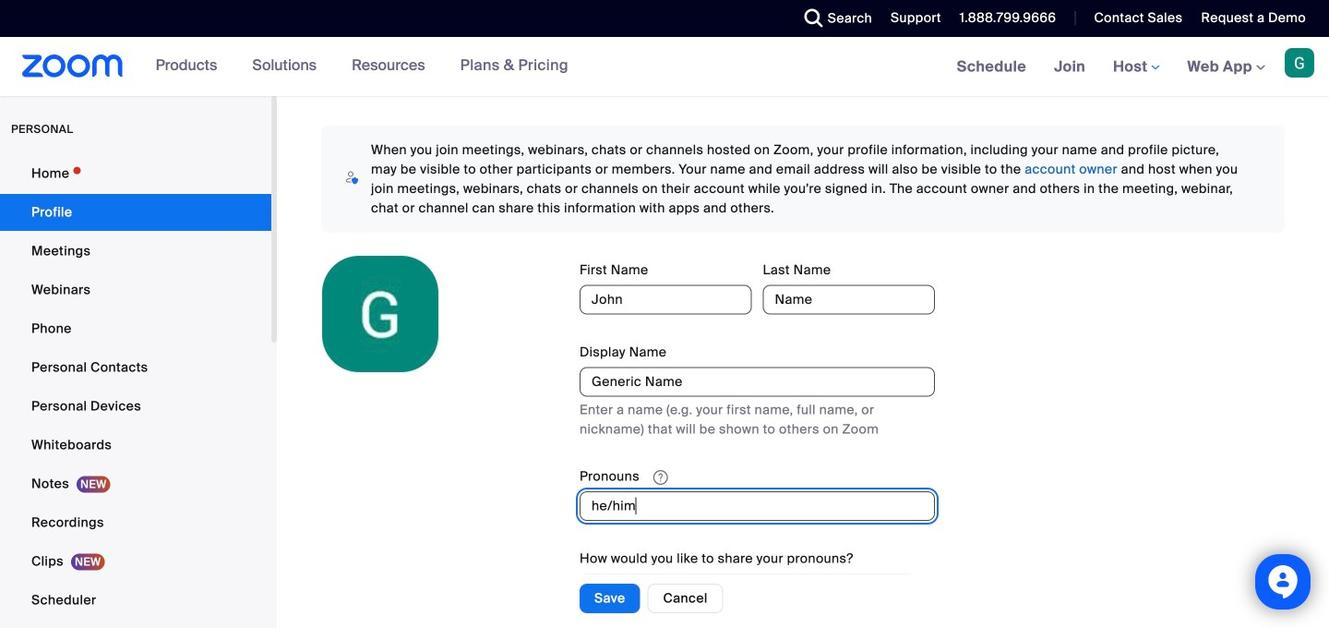 Task type: describe. For each thing, give the bounding box(es) containing it.
Pronouns text field
[[580, 492, 936, 521]]

zoom logo image
[[22, 54, 123, 78]]

Last Name text field
[[763, 285, 936, 315]]

learn more about pronouns image
[[648, 469, 674, 486]]



Task type: vqa. For each thing, say whether or not it's contained in the screenshot.
right window new image
no



Task type: locate. For each thing, give the bounding box(es) containing it.
meetings navigation
[[944, 37, 1330, 97]]

personal menu menu
[[0, 155, 272, 628]]

First Name text field
[[580, 285, 752, 315]]

user photo image
[[322, 256, 439, 372]]

None text field
[[580, 367, 936, 397]]

banner
[[0, 37, 1330, 97]]

product information navigation
[[142, 37, 583, 96]]

profile picture image
[[1286, 48, 1315, 78]]



